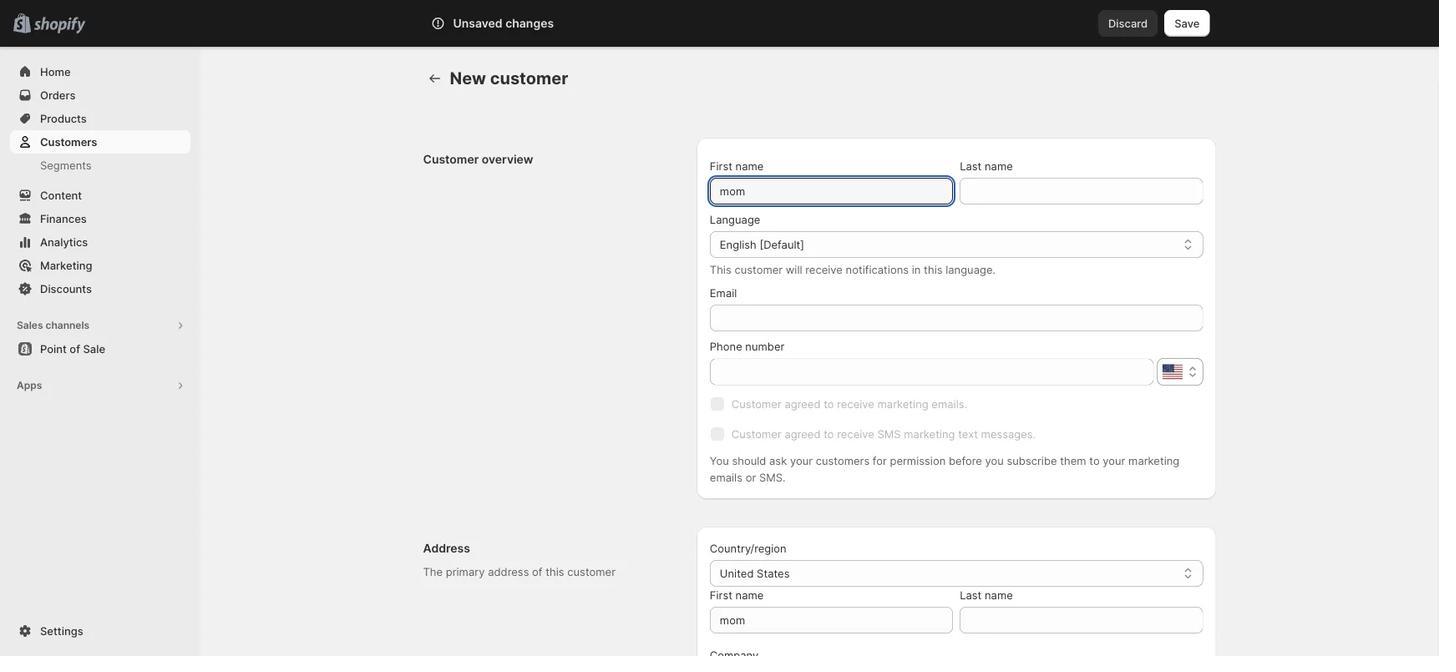 Task type: locate. For each thing, give the bounding box(es) containing it.
marketing
[[877, 398, 929, 411], [904, 428, 955, 441], [1129, 454, 1180, 467]]

receive for sms
[[837, 428, 874, 441]]

first for last name text box
[[710, 160, 732, 172]]

address
[[488, 565, 529, 578]]

last name for last name text field
[[960, 589, 1013, 602]]

1 vertical spatial to
[[824, 428, 834, 441]]

agreed for customer agreed to receive sms marketing text messages.
[[785, 428, 821, 441]]

finances link
[[10, 207, 190, 231]]

you should ask your customers for permission before you subscribe them to your marketing emails or sms.
[[710, 454, 1180, 484]]

english [default]
[[720, 238, 804, 251]]

0 vertical spatial to
[[824, 398, 834, 411]]

customers
[[816, 454, 870, 467]]

of
[[70, 342, 80, 355], [532, 565, 543, 578]]

home
[[40, 65, 71, 78]]

first down united
[[710, 589, 732, 602]]

united
[[720, 567, 754, 580]]

phone number
[[710, 340, 785, 353]]

2 agreed from the top
[[785, 428, 821, 441]]

1 vertical spatial first
[[710, 589, 732, 602]]

segments
[[40, 159, 92, 172]]

1 vertical spatial of
[[532, 565, 543, 578]]

this
[[924, 263, 943, 276], [546, 565, 564, 578]]

analytics link
[[10, 231, 190, 254]]

2 vertical spatial to
[[1089, 454, 1100, 467]]

2 last from the top
[[960, 589, 982, 602]]

1 last from the top
[[960, 160, 982, 172]]

first name up language
[[710, 160, 764, 172]]

Last name text field
[[960, 178, 1203, 205]]

agreed
[[785, 398, 821, 411], [785, 428, 821, 441]]

first
[[710, 160, 732, 172], [710, 589, 732, 602]]

1 your from the left
[[790, 454, 813, 467]]

last name for last name text box
[[960, 160, 1013, 172]]

customer
[[423, 152, 479, 167], [732, 398, 782, 411], [732, 428, 782, 441]]

1 vertical spatial receive
[[837, 398, 874, 411]]

0 vertical spatial customer
[[423, 152, 479, 167]]

customer for this
[[735, 263, 783, 276]]

last for last name text box
[[960, 160, 982, 172]]

1 vertical spatial customer
[[732, 398, 782, 411]]

search
[[505, 17, 540, 30]]

analytics
[[40, 236, 88, 248]]

2 vertical spatial receive
[[837, 428, 874, 441]]

sales channels
[[17, 319, 89, 332]]

0 vertical spatial first name
[[710, 160, 764, 172]]

to
[[824, 398, 834, 411], [824, 428, 834, 441], [1089, 454, 1100, 467]]

text
[[958, 428, 978, 441]]

save
[[1175, 17, 1200, 30]]

apps
[[17, 380, 42, 392]]

apps button
[[10, 374, 190, 398]]

shopify image
[[34, 17, 85, 34]]

0 vertical spatial customer
[[490, 68, 568, 89]]

you
[[985, 454, 1004, 467]]

1 horizontal spatial this
[[924, 263, 943, 276]]

name
[[736, 160, 764, 172], [985, 160, 1013, 172], [736, 589, 764, 602], [985, 589, 1013, 602]]

0 vertical spatial first
[[710, 160, 732, 172]]

0 horizontal spatial this
[[546, 565, 564, 578]]

0 vertical spatial first name text field
[[710, 178, 953, 205]]

1 vertical spatial agreed
[[785, 428, 821, 441]]

1 last name from the top
[[960, 160, 1013, 172]]

0 vertical spatial last
[[960, 160, 982, 172]]

them
[[1060, 454, 1086, 467]]

receive up customer agreed to receive sms marketing text messages.
[[837, 398, 874, 411]]

before
[[949, 454, 982, 467]]

customer agreed to receive marketing emails.
[[732, 398, 967, 411]]

segments link
[[10, 154, 190, 177]]

1 vertical spatial last
[[960, 589, 982, 602]]

first up language
[[710, 160, 732, 172]]

2 your from the left
[[1103, 454, 1126, 467]]

email
[[710, 286, 737, 299]]

1 first from the top
[[710, 160, 732, 172]]

1 vertical spatial last name
[[960, 589, 1013, 602]]

1 horizontal spatial your
[[1103, 454, 1126, 467]]

2 last name from the top
[[960, 589, 1013, 602]]

customer for customer agreed to receive sms marketing text messages.
[[732, 428, 782, 441]]

1 horizontal spatial of
[[532, 565, 543, 578]]

emails.
[[932, 398, 967, 411]]

2 vertical spatial marketing
[[1129, 454, 1180, 467]]

0 vertical spatial of
[[70, 342, 80, 355]]

first name for last name text box
[[710, 160, 764, 172]]

sms
[[877, 428, 901, 441]]

last name
[[960, 160, 1013, 172], [960, 589, 1013, 602]]

0 vertical spatial agreed
[[785, 398, 821, 411]]

united states
[[720, 567, 790, 580]]

channels
[[46, 319, 89, 332]]

of right address at the bottom left
[[532, 565, 543, 578]]

[default]
[[760, 238, 804, 251]]

number
[[745, 340, 785, 353]]

first name
[[710, 160, 764, 172], [710, 589, 764, 602]]

products
[[40, 112, 87, 125]]

first name text field down states
[[710, 607, 953, 634]]

first name text field for last name text field
[[710, 607, 953, 634]]

first name for last name text field
[[710, 589, 764, 602]]

of left sale
[[70, 342, 80, 355]]

1 first name text field from the top
[[710, 178, 953, 205]]

your right "them" on the right
[[1103, 454, 1126, 467]]

2 vertical spatial customer
[[732, 428, 782, 441]]

2 first from the top
[[710, 589, 732, 602]]

for
[[873, 454, 887, 467]]

united states (+1) image
[[1163, 365, 1183, 380]]

this right in
[[924, 263, 943, 276]]

or
[[746, 471, 756, 484]]

the
[[423, 565, 443, 578]]

1 vertical spatial first name text field
[[710, 607, 953, 634]]

2 first name text field from the top
[[710, 607, 953, 634]]

2 first name from the top
[[710, 589, 764, 602]]

Last name text field
[[960, 607, 1203, 634]]

0 horizontal spatial of
[[70, 342, 80, 355]]

0 vertical spatial last name
[[960, 160, 1013, 172]]

receive up the customers at the right
[[837, 428, 874, 441]]

settings link
[[10, 620, 190, 643]]

point
[[40, 342, 67, 355]]

this customer will receive notifications in this language.
[[710, 263, 996, 276]]

first name text field up [default]
[[710, 178, 953, 205]]

sms.
[[759, 471, 786, 484]]

1 vertical spatial first name
[[710, 589, 764, 602]]

Phone number text field
[[710, 359, 1154, 385]]

your right ask
[[790, 454, 813, 467]]

marketing
[[40, 259, 92, 272]]

2 vertical spatial customer
[[567, 565, 616, 578]]

marketing up permission
[[904, 428, 955, 441]]

receive right will
[[805, 263, 843, 276]]

changes
[[505, 16, 554, 30]]

this right address at the bottom left
[[546, 565, 564, 578]]

customer right address at the bottom left
[[567, 565, 616, 578]]

point of sale button
[[0, 337, 200, 361]]

customer overview
[[423, 152, 533, 167]]

1 vertical spatial marketing
[[904, 428, 955, 441]]

content link
[[10, 184, 190, 207]]

finances
[[40, 212, 87, 225]]

0 horizontal spatial your
[[790, 454, 813, 467]]

1 vertical spatial customer
[[735, 263, 783, 276]]

language.
[[946, 263, 996, 276]]

customers
[[40, 135, 97, 148]]

1 first name from the top
[[710, 160, 764, 172]]

marketing up sms at bottom
[[877, 398, 929, 411]]

first name down united
[[710, 589, 764, 602]]

to inside you should ask your customers for permission before you subscribe them to your marketing emails or sms.
[[1089, 454, 1100, 467]]

first for last name text field
[[710, 589, 732, 602]]

receive
[[805, 263, 843, 276], [837, 398, 874, 411], [837, 428, 874, 441]]

1 agreed from the top
[[785, 398, 821, 411]]

customer down changes
[[490, 68, 568, 89]]

marketing right "them" on the right
[[1129, 454, 1180, 467]]

customer down english [default]
[[735, 263, 783, 276]]

0 vertical spatial receive
[[805, 263, 843, 276]]

First name text field
[[710, 178, 953, 205], [710, 607, 953, 634]]

customer
[[490, 68, 568, 89], [735, 263, 783, 276], [567, 565, 616, 578]]

last
[[960, 160, 982, 172], [960, 589, 982, 602]]



Task type: describe. For each thing, give the bounding box(es) containing it.
overview
[[482, 152, 533, 167]]

english
[[720, 238, 757, 251]]

sale
[[83, 342, 105, 355]]

should
[[732, 454, 766, 467]]

point of sale link
[[10, 337, 190, 361]]

you
[[710, 454, 729, 467]]

in
[[912, 263, 921, 276]]

sales channels button
[[10, 314, 190, 337]]

marketing inside you should ask your customers for permission before you subscribe them to your marketing emails or sms.
[[1129, 454, 1180, 467]]

orders link
[[10, 84, 190, 107]]

this
[[710, 263, 731, 276]]

save button
[[1165, 10, 1210, 37]]

will
[[786, 263, 802, 276]]

emails
[[710, 471, 743, 484]]

customer agreed to receive sms marketing text messages.
[[732, 428, 1036, 441]]

search button
[[477, 10, 962, 37]]

ask
[[769, 454, 787, 467]]

of inside button
[[70, 342, 80, 355]]

to for marketing
[[824, 398, 834, 411]]

customer for customer agreed to receive marketing emails.
[[732, 398, 782, 411]]

receive for marketing
[[837, 398, 874, 411]]

customer for new
[[490, 68, 568, 89]]

receive for notifications
[[805, 263, 843, 276]]

agreed for customer agreed to receive marketing emails.
[[785, 398, 821, 411]]

discard button
[[1098, 10, 1158, 37]]

content
[[40, 189, 82, 202]]

permission
[[890, 454, 946, 467]]

new
[[450, 68, 486, 89]]

the primary address of this customer
[[423, 565, 616, 578]]

messages.
[[981, 428, 1036, 441]]

new customer
[[450, 68, 568, 89]]

discard
[[1108, 17, 1148, 30]]

country/region
[[710, 542, 787, 555]]

customers link
[[10, 130, 190, 154]]

unsaved changes
[[453, 16, 554, 30]]

marketing link
[[10, 254, 190, 277]]

primary
[[446, 565, 485, 578]]

language
[[710, 213, 760, 226]]

phone
[[710, 340, 742, 353]]

first name text field for last name text box
[[710, 178, 953, 205]]

unsaved
[[453, 16, 503, 30]]

point of sale
[[40, 342, 105, 355]]

0 vertical spatial marketing
[[877, 398, 929, 411]]

sales
[[17, 319, 43, 332]]

last for last name text field
[[960, 589, 982, 602]]

Email email field
[[710, 305, 1203, 332]]

products link
[[10, 107, 190, 130]]

orders
[[40, 89, 76, 101]]

0 vertical spatial this
[[924, 263, 943, 276]]

home link
[[10, 60, 190, 84]]

1 vertical spatial this
[[546, 565, 564, 578]]

address
[[423, 542, 470, 556]]

notifications
[[846, 263, 909, 276]]

to for sms
[[824, 428, 834, 441]]

states
[[757, 567, 790, 580]]

discounts
[[40, 282, 92, 295]]

subscribe
[[1007, 454, 1057, 467]]

customer for customer overview
[[423, 152, 479, 167]]

settings
[[40, 625, 83, 638]]

discounts link
[[10, 277, 190, 301]]



Task type: vqa. For each thing, say whether or not it's contained in the screenshot.
cancel
no



